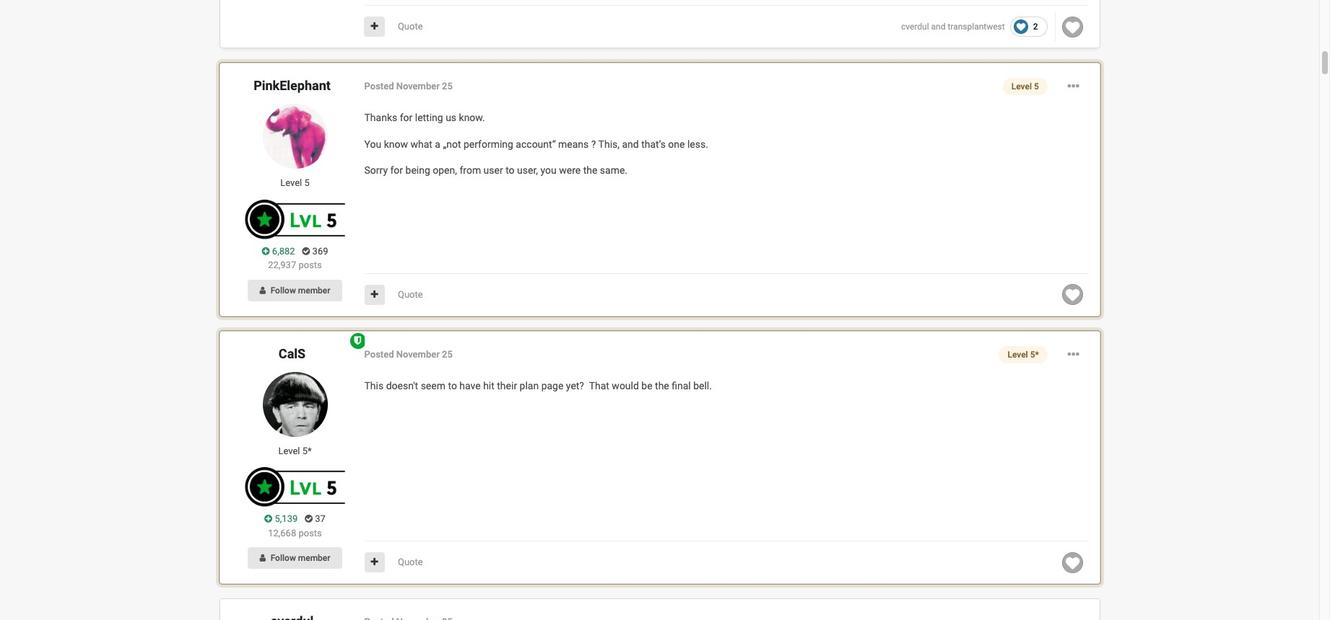Task type: locate. For each thing, give the bounding box(es) containing it.
posted november 25
[[364, 81, 453, 92], [364, 349, 453, 360]]

2 quote from the top
[[398, 289, 423, 300]]

1 horizontal spatial level 5*
[[1008, 350, 1039, 360]]

0 vertical spatial level 5
[[1011, 82, 1039, 92]]

us
[[446, 112, 456, 124]]

pinkelephant image
[[262, 104, 327, 169]]

1 horizontal spatial level 5
[[1011, 82, 1039, 92]]

0 vertical spatial posts
[[299, 260, 322, 271]]

1 vertical spatial more options... image
[[1068, 346, 1079, 364]]

from
[[460, 165, 481, 176]]

5,139 link
[[264, 513, 298, 527]]

1 vertical spatial follow member link
[[248, 548, 342, 570]]

cals is a moderator image
[[348, 332, 367, 351]]

you know what a „not performing account" means ? this, and that's one less.
[[364, 138, 708, 150]]

25 for pinkelephant
[[442, 81, 453, 92]]

member for pinkelephant
[[298, 286, 330, 296]]

1 vertical spatial posted
[[364, 349, 394, 360]]

plan
[[520, 380, 539, 392]]

0 horizontal spatial the
[[583, 165, 597, 176]]

0 horizontal spatial 5
[[304, 178, 310, 189]]

november up seem
[[396, 349, 440, 360]]

0 vertical spatial quote link
[[398, 21, 423, 32]]

user
[[484, 165, 503, 176]]

november
[[396, 81, 440, 92], [396, 349, 440, 360]]

like image
[[1014, 20, 1028, 34], [1062, 285, 1083, 306]]

posts for pinkelephant
[[299, 260, 322, 271]]

2 posted november 25 from the top
[[364, 349, 453, 360]]

to left have
[[448, 380, 457, 392]]

25 up us
[[442, 81, 453, 92]]

page
[[541, 380, 564, 392]]

1 posted from the top
[[364, 81, 394, 92]]

for
[[400, 112, 413, 124], [390, 165, 403, 176]]

2 multiquote image from the top
[[371, 558, 378, 568]]

more options... image for pinkelephant
[[1068, 78, 1079, 95]]

3 quote link from the top
[[398, 558, 423, 569]]

5*
[[1030, 350, 1039, 360], [302, 446, 312, 457]]

2 more options... image from the top
[[1068, 346, 1079, 364]]

and right cverdul link
[[931, 22, 946, 32]]

performing
[[464, 138, 513, 150]]

0 vertical spatial for
[[400, 112, 413, 124]]

member
[[298, 286, 330, 296], [298, 554, 330, 564]]

1 25 from the top
[[442, 81, 453, 92]]

0 horizontal spatial level 5
[[280, 178, 310, 189]]

posted up thanks
[[364, 81, 394, 92]]

?
[[591, 138, 596, 150]]

level 5 down the 2 link
[[1011, 82, 1039, 92]]

1 horizontal spatial 5*
[[1030, 350, 1039, 360]]

6,882 link
[[262, 245, 295, 259]]

0 vertical spatial posted november 25
[[364, 81, 453, 92]]

were
[[559, 165, 581, 176]]

2 follow from the top
[[271, 554, 296, 564]]

like image
[[1062, 16, 1083, 37], [1062, 553, 1083, 574]]

check circle image
[[302, 247, 310, 256]]

that's
[[641, 138, 666, 150]]

0 vertical spatial 5
[[1034, 82, 1039, 92]]

level 5 down pinkelephant image
[[280, 178, 310, 189]]

posted
[[364, 81, 394, 92], [364, 349, 394, 360]]

0 vertical spatial and
[[931, 22, 946, 32]]

25 for cals
[[442, 349, 453, 360]]

user image
[[260, 286, 266, 295]]

transplantwest link
[[948, 22, 1005, 32]]

user image
[[260, 555, 266, 564]]

0 vertical spatial like image
[[1014, 20, 1028, 34]]

posts
[[299, 260, 322, 271], [299, 528, 322, 539]]

1 vertical spatial follow
[[271, 554, 296, 564]]

2 posted from the top
[[364, 349, 394, 360]]

1 posts from the top
[[299, 260, 322, 271]]

0 vertical spatial follow
[[271, 286, 296, 296]]

the right be
[[655, 380, 669, 392]]

1 quote link from the top
[[398, 21, 423, 32]]

quote
[[398, 21, 423, 32], [398, 289, 423, 300], [398, 558, 423, 569]]

0 horizontal spatial to
[[448, 380, 457, 392]]

3 quote from the top
[[398, 558, 423, 569]]

1 vertical spatial 5
[[304, 178, 310, 189]]

1 vertical spatial the
[[655, 380, 669, 392]]

0 vertical spatial follow member link
[[248, 280, 342, 302]]

follow right user icon
[[271, 554, 296, 564]]

multiquote image for pinkelephant
[[371, 290, 378, 299]]

and right this,
[[622, 138, 639, 150]]

2 november from the top
[[396, 349, 440, 360]]

follow member link down 12,668 posts
[[248, 548, 342, 570]]

for for letting
[[400, 112, 413, 124]]

this
[[364, 380, 384, 392]]

and
[[931, 22, 946, 32], [622, 138, 639, 150]]

to
[[506, 165, 515, 176], [448, 380, 457, 392]]

follow member down 22,937 posts
[[271, 286, 330, 296]]

posts down check circle icon on the left top of page
[[299, 260, 322, 271]]

you
[[364, 138, 381, 150]]

„not
[[443, 138, 461, 150]]

member down 22,937 posts
[[298, 286, 330, 296]]

posts for cals
[[299, 528, 322, 539]]

2 quote link from the top
[[398, 289, 423, 300]]

0 horizontal spatial like image
[[1014, 20, 1028, 34]]

posts down check circle image on the left of the page
[[299, 528, 322, 539]]

november up thanks for letting us know.
[[396, 81, 440, 92]]

posted november 25 up thanks for letting us know.
[[364, 81, 453, 92]]

1 member from the top
[[298, 286, 330, 296]]

6,882
[[270, 246, 295, 257]]

a
[[435, 138, 440, 150]]

2 member from the top
[[298, 554, 330, 564]]

posted november 25 up doesn't
[[364, 349, 453, 360]]

what
[[410, 138, 432, 150]]

0 vertical spatial 25
[[442, 81, 453, 92]]

level
[[1011, 82, 1032, 92], [280, 178, 302, 189], [1008, 350, 1028, 360], [278, 446, 300, 457]]

account"
[[516, 138, 556, 150]]

quote link
[[398, 21, 423, 32], [398, 289, 423, 300], [398, 558, 423, 569]]

multiquote image
[[371, 290, 378, 299], [371, 558, 378, 568]]

2 25 from the top
[[442, 349, 453, 360]]

1 vertical spatial like image
[[1062, 285, 1083, 306]]

pinkelephant link
[[254, 78, 331, 93]]

1 vertical spatial follow member
[[271, 554, 330, 564]]

member down 12,668 posts
[[298, 554, 330, 564]]

more options... image
[[1068, 78, 1079, 95], [1068, 346, 1079, 364]]

one
[[668, 138, 685, 150]]

2 follow member link from the top
[[248, 548, 342, 570]]

follow
[[271, 286, 296, 296], [271, 554, 296, 564]]

2 posts from the top
[[299, 528, 322, 539]]

1 vertical spatial and
[[622, 138, 639, 150]]

follow member link
[[248, 280, 342, 302], [248, 548, 342, 570]]

cals image
[[262, 372, 327, 437]]

0 vertical spatial quote
[[398, 21, 423, 32]]

1 vertical spatial 25
[[442, 349, 453, 360]]

0 vertical spatial multiquote image
[[371, 290, 378, 299]]

like image inside the 2 link
[[1014, 20, 1028, 34]]

5 down pinkelephant image
[[304, 178, 310, 189]]

for for being
[[390, 165, 403, 176]]

0 vertical spatial like image
[[1062, 16, 1083, 37]]

2 vertical spatial quote link
[[398, 558, 423, 569]]

2 follow member from the top
[[271, 554, 330, 564]]

1 horizontal spatial the
[[655, 380, 669, 392]]

this doesn't seem to have hit their plan page yet?  that would be the final bell.
[[364, 380, 712, 392]]

1 follow from the top
[[271, 286, 296, 296]]

sorry
[[364, 165, 388, 176]]

1 vertical spatial quote
[[398, 289, 423, 300]]

0 vertical spatial november
[[396, 81, 440, 92]]

1 vertical spatial for
[[390, 165, 403, 176]]

pinkelephant
[[254, 78, 331, 93]]

cverdul
[[901, 22, 929, 32]]

level 5
[[1011, 82, 1039, 92], [280, 178, 310, 189]]

level 5*
[[1008, 350, 1039, 360], [278, 446, 312, 457]]

0 vertical spatial to
[[506, 165, 515, 176]]

25
[[442, 81, 453, 92], [442, 349, 453, 360]]

bell.
[[693, 380, 712, 392]]

follow right user image
[[271, 286, 296, 296]]

1 november from the top
[[396, 81, 440, 92]]

follow member
[[271, 286, 330, 296], [271, 554, 330, 564]]

posted up this on the bottom of page
[[364, 349, 394, 360]]

0 vertical spatial posted
[[364, 81, 394, 92]]

12,668 posts
[[268, 528, 322, 539]]

5 down "2"
[[1034, 82, 1039, 92]]

1 vertical spatial level 5
[[280, 178, 310, 189]]

1 vertical spatial quote link
[[398, 289, 423, 300]]

member for cals
[[298, 554, 330, 564]]

1 more options... image from the top
[[1068, 78, 1079, 95]]

1 vertical spatial multiquote image
[[371, 558, 378, 568]]

follow member for cals
[[271, 554, 330, 564]]

1 posted november 25 from the top
[[364, 81, 453, 92]]

1 vertical spatial posted november 25
[[364, 349, 453, 360]]

the
[[583, 165, 597, 176], [655, 380, 669, 392]]

to right user
[[506, 165, 515, 176]]

1 vertical spatial to
[[448, 380, 457, 392]]

seem
[[421, 380, 446, 392]]

0 horizontal spatial level 5*
[[278, 446, 312, 457]]

same.
[[600, 165, 627, 176]]

1 multiquote image from the top
[[371, 290, 378, 299]]

0 vertical spatial member
[[298, 286, 330, 296]]

follow member down 12,668 posts
[[271, 554, 330, 564]]

0 vertical spatial 5*
[[1030, 350, 1039, 360]]

plus circle image
[[264, 515, 272, 525]]

means
[[558, 138, 589, 150]]

1 horizontal spatial like image
[[1062, 285, 1083, 306]]

1 vertical spatial november
[[396, 349, 440, 360]]

1 vertical spatial level 5*
[[278, 446, 312, 457]]

this,
[[598, 138, 620, 150]]

0 horizontal spatial and
[[622, 138, 639, 150]]

25 up seem
[[442, 349, 453, 360]]

check circle image
[[305, 515, 313, 525]]

for left letting
[[400, 112, 413, 124]]

1 follow member link from the top
[[248, 280, 342, 302]]

0 vertical spatial more options... image
[[1068, 78, 1079, 95]]

quote link for pinkelephant
[[398, 289, 423, 300]]

1 vertical spatial like image
[[1062, 553, 1083, 574]]

1 vertical spatial member
[[298, 554, 330, 564]]

being
[[405, 165, 430, 176]]

1 vertical spatial posts
[[299, 528, 322, 539]]

0 vertical spatial follow member
[[271, 286, 330, 296]]

follow member link down 22,937 posts
[[248, 280, 342, 302]]

2 vertical spatial quote
[[398, 558, 423, 569]]

5
[[1034, 82, 1039, 92], [304, 178, 310, 189]]

12,668
[[268, 528, 296, 539]]

for right sorry
[[390, 165, 403, 176]]

0 horizontal spatial 5*
[[302, 446, 312, 457]]

the right were
[[583, 165, 597, 176]]

22,937 posts
[[268, 260, 322, 271]]

1 follow member from the top
[[271, 286, 330, 296]]



Task type: vqa. For each thing, say whether or not it's contained in the screenshot.
Level 5
yes



Task type: describe. For each thing, give the bounding box(es) containing it.
5,139
[[272, 514, 298, 525]]

1 like image from the top
[[1062, 16, 1083, 37]]

0 vertical spatial level 5*
[[1008, 350, 1039, 360]]

user,
[[517, 165, 538, 176]]

final
[[672, 380, 691, 392]]

that
[[589, 380, 609, 392]]

november for cals
[[396, 349, 440, 360]]

follow for cals
[[271, 554, 296, 564]]

their
[[497, 380, 517, 392]]

have
[[459, 380, 481, 392]]

369 link
[[302, 246, 328, 257]]

hit
[[483, 380, 494, 392]]

cals
[[279, 346, 306, 362]]

2
[[1033, 21, 1038, 31]]

less.
[[687, 138, 708, 150]]

more options... image for cals
[[1068, 346, 1079, 364]]

follow member link for cals
[[248, 548, 342, 570]]

thanks for letting us know.
[[364, 112, 485, 124]]

posted november 25 for pinkelephant
[[364, 81, 453, 92]]

cverdul link
[[901, 22, 929, 32]]

posted for pinkelephant
[[364, 81, 394, 92]]

1 horizontal spatial 5
[[1034, 82, 1039, 92]]

37
[[313, 514, 326, 525]]

would
[[612, 380, 639, 392]]

1 quote from the top
[[398, 21, 423, 32]]

369
[[310, 246, 328, 257]]

22,937
[[268, 260, 296, 271]]

cverdul and transplantwest
[[901, 22, 1005, 32]]

1 horizontal spatial and
[[931, 22, 946, 32]]

posted november 25 for cals
[[364, 349, 453, 360]]

letting
[[415, 112, 443, 124]]

follow member for pinkelephant
[[271, 286, 330, 296]]

37 link
[[305, 514, 326, 525]]

know.
[[459, 112, 485, 124]]

be
[[641, 380, 652, 392]]

2 like image from the top
[[1062, 553, 1083, 574]]

know
[[384, 138, 408, 150]]

1 vertical spatial 5*
[[302, 446, 312, 457]]

quote for cals
[[398, 558, 423, 569]]

you
[[540, 165, 557, 176]]

follow for pinkelephant
[[271, 286, 296, 296]]

sorry for being open, from user to user, you were the same.
[[364, 165, 627, 176]]

follow member link for pinkelephant
[[248, 280, 342, 302]]

multiquote image
[[371, 22, 378, 31]]

posted for cals
[[364, 349, 394, 360]]

plus circle image
[[262, 247, 270, 256]]

quote link for cals
[[398, 558, 423, 569]]

transplantwest
[[948, 22, 1005, 32]]

november for pinkelephant
[[396, 81, 440, 92]]

multiquote image for cals
[[371, 558, 378, 568]]

cals link
[[279, 346, 306, 362]]

2 link
[[1010, 16, 1047, 37]]

thanks
[[364, 112, 397, 124]]

quote for pinkelephant
[[398, 289, 423, 300]]

open,
[[433, 165, 457, 176]]

0 vertical spatial the
[[583, 165, 597, 176]]

doesn't
[[386, 380, 418, 392]]

1 horizontal spatial to
[[506, 165, 515, 176]]



